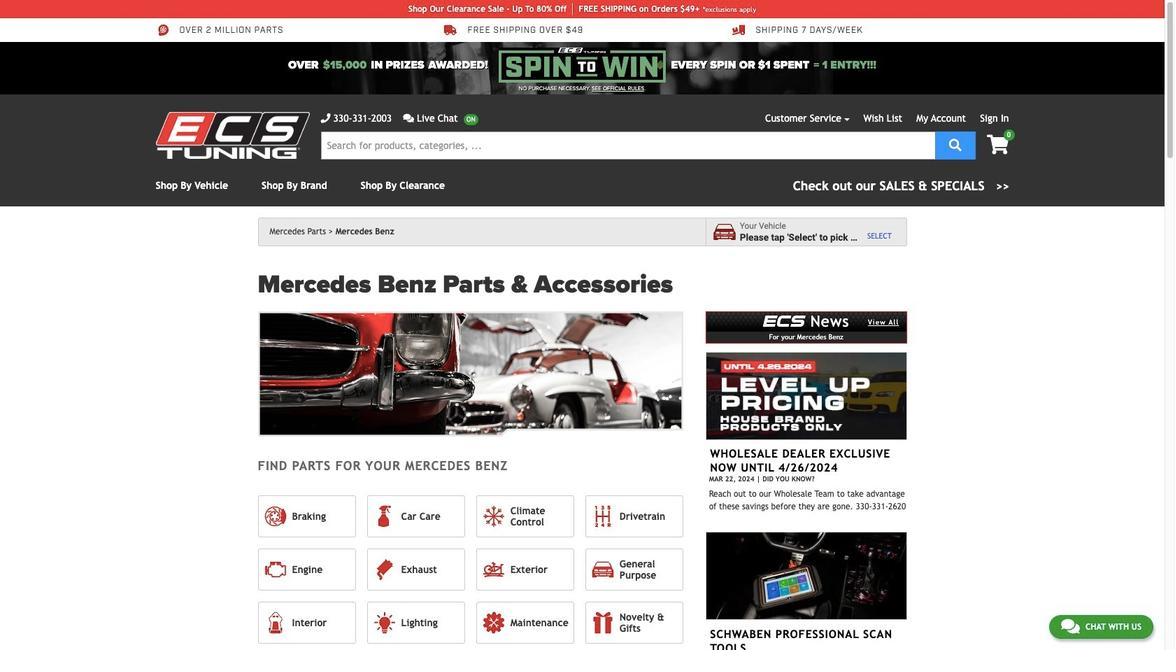 Task type: vqa. For each thing, say whether or not it's contained in the screenshot.
additional
no



Task type: locate. For each thing, give the bounding box(es) containing it.
phone image
[[321, 113, 331, 123]]

shopping cart image
[[988, 135, 1010, 155]]

comments image
[[1062, 618, 1081, 635]]

Search text field
[[321, 132, 935, 160]]

ecs tuning image
[[156, 112, 310, 159]]



Task type: describe. For each thing, give the bounding box(es) containing it.
ecs tuning 'spin to win' contest logo image
[[499, 48, 666, 83]]

comments image
[[403, 113, 414, 123]]

mercedes benz banner image image
[[258, 311, 684, 436]]

wholesale dealer exclusive now until 4/26/2024 image
[[706, 352, 907, 440]]

schwaben professional scan tools image
[[706, 532, 907, 620]]

search image
[[950, 138, 962, 151]]



